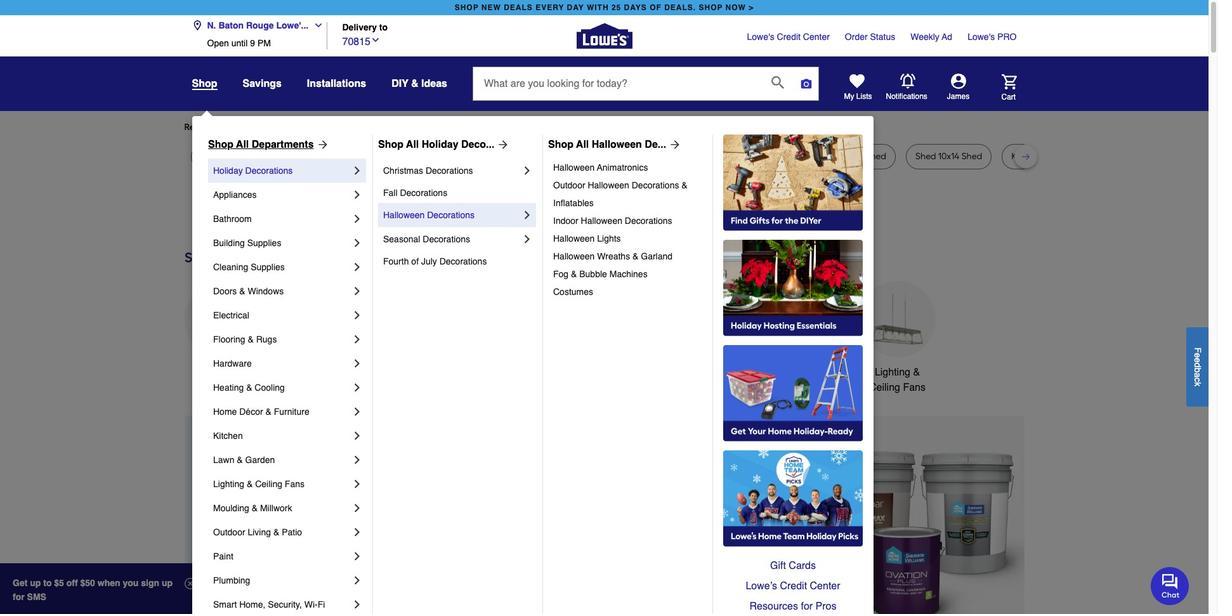 Task type: describe. For each thing, give the bounding box(es) containing it.
& inside lawn & garden link
[[237, 455, 243, 465]]

building supplies
[[213, 238, 281, 248]]

credit for lowe's
[[777, 32, 801, 42]]

chevron right image for plumbing
[[351, 574, 364, 587]]

diy & ideas button
[[392, 72, 447, 95]]

lawn
[[200, 151, 222, 162]]

lowe'...
[[276, 20, 308, 30]]

costumes
[[553, 287, 593, 297]]

bathroom inside button
[[682, 367, 726, 378]]

halloween animatronics
[[553, 162, 648, 173]]

cleaning
[[213, 262, 248, 272]]

decorations up fall decorations link
[[426, 166, 473, 176]]

10x14
[[938, 151, 959, 162]]

& inside flooring & rugs link
[[248, 334, 254, 344]]

status
[[870, 32, 895, 42]]

lawn & garden
[[213, 455, 275, 465]]

decorations down "peel"
[[245, 166, 293, 176]]

lowe's home improvement logo image
[[576, 8, 632, 64]]

shed for shed 10x14 shed
[[915, 151, 936, 162]]

shop new deals every day with 25 days of deals. shop now >
[[455, 3, 754, 12]]

camera image
[[800, 77, 813, 90]]

halloween up fog
[[553, 251, 595, 261]]

of
[[650, 3, 662, 12]]

shop 25 days of deals by category image
[[184, 247, 1024, 268]]

sign
[[141, 578, 159, 588]]

find gifts for the diyer. image
[[723, 134, 863, 231]]

chevron right image for paint
[[351, 550, 364, 563]]

notifications
[[886, 92, 927, 101]]

lighting inside button
[[875, 367, 910, 378]]

new
[[481, 3, 501, 12]]

0 horizontal spatial bathroom
[[213, 214, 252, 224]]

decorations down 'halloween decorations' link
[[423, 234, 470, 244]]

1 vertical spatial ceiling
[[255, 479, 282, 489]]

recommended searches for you heading
[[184, 121, 1024, 134]]

supplies for cleaning supplies
[[251, 262, 285, 272]]

1 vertical spatial lighting
[[213, 479, 244, 489]]

chevron right image for appliances
[[351, 188, 364, 201]]

2 up from the left
[[162, 578, 173, 588]]

lowe's for lowe's pro
[[968, 32, 995, 42]]

arrow right image
[[1001, 526, 1013, 539]]

fans inside the lighting & ceiling fans link
[[285, 479, 304, 489]]

machines
[[609, 269, 647, 279]]

f e e d b a c k
[[1193, 347, 1203, 386]]

patio
[[282, 527, 302, 537]]

arrow right image for shop all departments
[[314, 138, 329, 151]]

days
[[624, 3, 647, 12]]

halloween decorations
[[383, 210, 475, 220]]

lowe's home improvement lists image
[[849, 74, 864, 89]]

paint
[[213, 551, 233, 561]]

chevron right image for cleaning supplies
[[351, 261, 364, 273]]

smart for smart home, security, wi-fi
[[213, 599, 237, 610]]

$5
[[54, 578, 64, 588]]

Search Query text field
[[473, 67, 761, 100]]

center for lowe's credit center
[[810, 580, 840, 592]]

holiday decorations link
[[213, 159, 351, 183]]

toilet
[[549, 151, 570, 162]]

get your home holiday-ready. image
[[723, 345, 863, 442]]

chevron right image for lighting & ceiling fans
[[351, 478, 364, 490]]

1 e from the top
[[1193, 353, 1203, 358]]

resources
[[750, 601, 798, 612]]

james button
[[928, 74, 989, 102]]

credit for lowe's
[[780, 580, 807, 592]]

chevron right image for christmas decorations
[[521, 164, 534, 177]]

diy
[[392, 78, 408, 89]]

peel
[[281, 151, 298, 162]]

& inside doors & windows link
[[239, 286, 245, 296]]

moulding
[[213, 503, 249, 513]]

shop all holiday deco...
[[378, 139, 494, 150]]

shop all departments link
[[208, 137, 329, 152]]

shed outdoor storage
[[746, 151, 836, 162]]

chevron right image for seasonal decorations
[[521, 233, 534, 246]]

lowe's credit center link
[[747, 30, 830, 43]]

chevron right image for smart home, security, wi-fi
[[351, 598, 364, 611]]

moulding & millwork
[[213, 503, 292, 513]]

arrow right image for shop all holiday deco...
[[494, 138, 510, 151]]

until
[[231, 38, 248, 48]]

& inside home décor & furniture link
[[265, 407, 271, 417]]

furniture
[[274, 407, 309, 417]]

garland
[[641, 251, 672, 261]]

chevron right image for bathroom
[[351, 213, 364, 225]]

order
[[845, 32, 868, 42]]

decorations down fall decorations link
[[427, 210, 475, 220]]

lawn mower
[[200, 151, 252, 162]]

refrigerator
[[472, 151, 520, 162]]

hardware link
[[213, 351, 351, 376]]

chevron down image
[[308, 20, 324, 30]]

cleaning supplies
[[213, 262, 285, 272]]

arrow right image for shop all halloween de...
[[666, 138, 681, 151]]

flooring & rugs
[[213, 334, 277, 344]]

inflatables
[[553, 198, 594, 208]]

kitchen for kitchen
[[213, 431, 243, 441]]

fall
[[383, 188, 397, 198]]

building supplies link
[[213, 231, 351, 255]]

decorations up halloween lights link
[[625, 216, 672, 226]]

& inside halloween wreaths & garland link
[[632, 251, 638, 261]]

electrical link
[[213, 303, 351, 327]]

you for recommended searches for you
[[300, 122, 315, 133]]

searches
[[247, 122, 284, 133]]

holiday decorations
[[213, 166, 293, 176]]

shop all halloween de... link
[[548, 137, 681, 152]]

rugs
[[256, 334, 277, 344]]

chevron right image for doors & windows
[[351, 285, 364, 298]]

flooring
[[213, 334, 245, 344]]

& inside heating & cooling "link"
[[246, 383, 252, 393]]

building
[[213, 238, 245, 248]]

door
[[393, 151, 412, 162]]

shed for shed
[[866, 151, 886, 162]]

hardie
[[663, 151, 690, 162]]

k
[[1193, 382, 1203, 386]]

smart home, security, wi-fi
[[213, 599, 325, 610]]

fog
[[553, 269, 568, 279]]

doors & windows link
[[213, 279, 351, 303]]

deals
[[504, 3, 533, 12]]

weekly ad
[[910, 32, 952, 42]]

chevron right image for flooring & rugs
[[351, 333, 364, 346]]

outdoor living & patio link
[[213, 520, 351, 544]]

savings
[[243, 78, 282, 89]]

fog & bubble machines link
[[553, 265, 704, 283]]

chevron right image for holiday decorations
[[351, 164, 364, 177]]

shop
[[192, 78, 217, 89]]

every
[[536, 3, 564, 12]]

kobalt
[[1011, 151, 1038, 162]]

shop all holiday deco... link
[[378, 137, 510, 152]]

& inside the diy & ideas button
[[411, 78, 418, 89]]

home,
[[239, 599, 265, 610]]

mower
[[225, 151, 252, 162]]

location image
[[192, 20, 202, 30]]

center for lowe's credit center
[[803, 32, 830, 42]]

heating & cooling link
[[213, 376, 351, 400]]

home inside button
[[802, 367, 829, 378]]

get
[[13, 578, 27, 588]]

smart home button
[[763, 281, 839, 380]]

quikrete
[[600, 151, 634, 162]]

peel stick wallpaper
[[281, 151, 364, 162]]

weekly
[[910, 32, 939, 42]]

seasonal
[[383, 234, 420, 244]]

lowe's credit center
[[746, 580, 840, 592]]

f e e d b a c k button
[[1186, 327, 1209, 406]]

hardware
[[213, 358, 252, 369]]

pm
[[257, 38, 271, 48]]

to inside get up to $5 off $50 when you sign up for sms
[[43, 578, 52, 588]]



Task type: vqa. For each thing, say whether or not it's contained in the screenshot.
59
no



Task type: locate. For each thing, give the bounding box(es) containing it.
1 vertical spatial smart
[[213, 599, 237, 610]]

off
[[66, 578, 78, 588]]

arrow right image inside shop all holiday deco... link
[[494, 138, 510, 151]]

to
[[379, 22, 388, 33], [43, 578, 52, 588]]

&
[[411, 78, 418, 89], [682, 180, 687, 190], [632, 251, 638, 261], [571, 269, 577, 279], [239, 286, 245, 296], [248, 334, 254, 344], [913, 367, 920, 378], [246, 383, 252, 393], [265, 407, 271, 417], [237, 455, 243, 465], [247, 479, 253, 489], [252, 503, 258, 513], [273, 527, 279, 537]]

outdoor inside outdoor halloween decorations & inflatables
[[553, 180, 585, 190]]

& inside outdoor halloween decorations & inflatables
[[682, 180, 687, 190]]

all up 'mower'
[[236, 139, 249, 150]]

christmas decorations link
[[383, 159, 521, 183]]

smart home
[[772, 367, 829, 378]]

shop inside 'shop all departments' link
[[208, 139, 233, 150]]

lighting & ceiling fans button
[[859, 281, 935, 395]]

bubble
[[579, 269, 607, 279]]

lowe's
[[747, 32, 774, 42], [968, 32, 995, 42]]

for down get
[[13, 592, 25, 602]]

arrow right image left board
[[666, 138, 681, 151]]

1 horizontal spatial ceiling
[[869, 382, 900, 393]]

outdoor down moulding
[[213, 527, 245, 537]]

credit
[[777, 32, 801, 42], [780, 580, 807, 592]]

0 vertical spatial outdoor
[[553, 180, 585, 190]]

lowe's left pro
[[968, 32, 995, 42]]

1 horizontal spatial shop
[[378, 139, 403, 150]]

arrow right image down more
[[314, 138, 329, 151]]

& inside lighting & ceiling fans button
[[913, 367, 920, 378]]

1 horizontal spatial home
[[802, 367, 829, 378]]

0 horizontal spatial fans
[[285, 479, 304, 489]]

heating
[[213, 383, 244, 393]]

faucets
[[512, 367, 548, 378]]

living
[[248, 527, 271, 537]]

1 vertical spatial holiday
[[213, 166, 243, 176]]

2 horizontal spatial shop
[[548, 139, 573, 150]]

0 horizontal spatial smart
[[213, 599, 237, 610]]

shop inside shop all halloween de... link
[[548, 139, 573, 150]]

1 vertical spatial home
[[213, 407, 237, 417]]

None search field
[[473, 67, 819, 113]]

for up door
[[399, 122, 411, 133]]

1 vertical spatial bathroom
[[682, 367, 726, 378]]

you up shop all holiday deco... at the top of page
[[412, 122, 427, 133]]

a
[[1193, 372, 1203, 377]]

plumbing
[[213, 575, 250, 586]]

1 you from the left
[[300, 122, 315, 133]]

chevron right image for hardware
[[351, 357, 364, 370]]

25
[[611, 3, 621, 12]]

1 horizontal spatial bathroom
[[682, 367, 726, 378]]

departments
[[252, 139, 314, 150]]

you for more suggestions for you
[[412, 122, 427, 133]]

holiday up interior
[[422, 139, 458, 150]]

0 vertical spatial center
[[803, 32, 830, 42]]

& inside the 'outdoor living & patio' link
[[273, 527, 279, 537]]

1 vertical spatial lighting & ceiling fans
[[213, 479, 304, 489]]

indoor halloween decorations
[[553, 216, 672, 226]]

halloween lights
[[553, 233, 621, 244]]

shop up the toilet
[[548, 139, 573, 150]]

1 horizontal spatial lighting
[[875, 367, 910, 378]]

1 horizontal spatial fans
[[903, 382, 926, 393]]

halloween up seasonal on the top left of page
[[383, 210, 425, 220]]

get up to $5 off $50 when you sign up for sms
[[13, 578, 173, 602]]

ceiling inside button
[[869, 382, 900, 393]]

decorations inside outdoor halloween decorations & inflatables
[[632, 180, 679, 190]]

appliances up heating
[[198, 367, 247, 378]]

for inside get up to $5 off $50 when you sign up for sms
[[13, 592, 25, 602]]

1 shed from the left
[[746, 151, 766, 162]]

appliances inside appliances button
[[198, 367, 247, 378]]

my
[[844, 92, 854, 101]]

1 vertical spatial appliances
[[198, 367, 247, 378]]

delivery
[[342, 22, 377, 33]]

1 horizontal spatial up
[[162, 578, 173, 588]]

all for halloween
[[576, 139, 589, 150]]

0 horizontal spatial all
[[236, 139, 249, 150]]

shed right storage
[[866, 151, 886, 162]]

appliances down holiday decorations
[[213, 190, 257, 200]]

chevron right image for home décor & furniture
[[351, 405, 364, 418]]

halloween wreaths & garland link
[[553, 247, 704, 265]]

1 horizontal spatial smart
[[772, 367, 799, 378]]

e up d
[[1193, 353, 1203, 358]]

halloween down the toilet
[[553, 162, 595, 173]]

2 horizontal spatial arrow right image
[[666, 138, 681, 151]]

supplies up windows
[[251, 262, 285, 272]]

1 lowe's from the left
[[747, 32, 774, 42]]

up right sign
[[162, 578, 173, 588]]

ad
[[942, 32, 952, 42]]

deco...
[[461, 139, 494, 150]]

lighting & ceiling fans inside lighting & ceiling fans button
[[869, 367, 926, 393]]

smart for smart home
[[772, 367, 799, 378]]

arrow right image inside shop all halloween de... link
[[666, 138, 681, 151]]

0 horizontal spatial to
[[43, 578, 52, 588]]

chevron right image for lawn & garden
[[351, 454, 364, 466]]

0 vertical spatial lighting
[[875, 367, 910, 378]]

1 all from the left
[[236, 139, 249, 150]]

outdoor for outdoor living & patio
[[213, 527, 245, 537]]

1 vertical spatial outdoor
[[213, 527, 245, 537]]

n.
[[207, 20, 216, 30]]

fans inside lighting & ceiling fans button
[[903, 382, 926, 393]]

lowe's pro
[[968, 32, 1017, 42]]

shop left new
[[455, 3, 479, 12]]

shed left outdoor
[[746, 151, 766, 162]]

cart
[[1001, 92, 1016, 101]]

0 vertical spatial supplies
[[247, 238, 281, 248]]

0 horizontal spatial outdoor
[[213, 527, 245, 537]]

0 horizontal spatial shop
[[455, 3, 479, 12]]

weekly ad link
[[910, 30, 952, 43]]

halloween lights link
[[553, 230, 704, 247]]

1 horizontal spatial you
[[412, 122, 427, 133]]

3 all from the left
[[576, 139, 589, 150]]

holiday hosting essentials. image
[[723, 240, 863, 336]]

christmas
[[383, 166, 423, 176]]

& inside the lighting & ceiling fans link
[[247, 479, 253, 489]]

outdoor
[[768, 151, 803, 162]]

arrow right image up christmas decorations link
[[494, 138, 510, 151]]

decorations down halloween animatronics link on the top of page
[[632, 180, 679, 190]]

chevron right image for building supplies
[[351, 237, 364, 249]]

center up pros
[[810, 580, 840, 592]]

1 horizontal spatial shop
[[699, 3, 723, 12]]

1 vertical spatial fans
[[285, 479, 304, 489]]

2 shed from the left
[[866, 151, 886, 162]]

kitchen faucets
[[475, 367, 548, 378]]

& inside the fog & bubble machines link
[[571, 269, 577, 279]]

ideas
[[421, 78, 447, 89]]

0 vertical spatial home
[[802, 367, 829, 378]]

my lists
[[844, 92, 872, 101]]

resources for pros
[[750, 601, 836, 612]]

1 horizontal spatial lighting & ceiling fans
[[869, 367, 926, 393]]

all down recommended searches for you heading
[[576, 139, 589, 150]]

arrow right image
[[314, 138, 329, 151], [494, 138, 510, 151], [666, 138, 681, 151]]

0 vertical spatial lighting & ceiling fans
[[869, 367, 926, 393]]

3 shed from the left
[[915, 151, 936, 162]]

2 shop from the left
[[699, 3, 723, 12]]

to left $5
[[43, 578, 52, 588]]

0 vertical spatial bathroom
[[213, 214, 252, 224]]

shed for shed outdoor storage
[[746, 151, 766, 162]]

open
[[207, 38, 229, 48]]

installations button
[[307, 72, 366, 95]]

hardie board
[[663, 151, 716, 162]]

1 horizontal spatial kitchen
[[475, 367, 509, 378]]

all for departments
[[236, 139, 249, 150]]

all for holiday
[[406, 139, 419, 150]]

more suggestions for you
[[325, 122, 427, 133]]

1 horizontal spatial holiday
[[422, 139, 458, 150]]

of
[[411, 256, 419, 266]]

appliances button
[[184, 281, 260, 380]]

halloween animatronics link
[[553, 159, 704, 176]]

shop new deals every day with 25 days of deals. shop now > link
[[452, 0, 756, 15]]

0 horizontal spatial ceiling
[[255, 479, 282, 489]]

outdoor up "inflatables"
[[553, 180, 585, 190]]

shed 10x14 shed
[[915, 151, 982, 162]]

kitchen left faucets
[[475, 367, 509, 378]]

lighting & ceiling fans
[[869, 367, 926, 393], [213, 479, 304, 489]]

1 vertical spatial kitchen
[[213, 431, 243, 441]]

installations
[[307, 78, 366, 89]]

moulding & millwork link
[[213, 496, 351, 520]]

kitchen link
[[213, 424, 351, 448]]

outdoor for outdoor halloween decorations & inflatables
[[553, 180, 585, 190]]

shop for shop all halloween de...
[[548, 139, 573, 150]]

lowe's for lowe's credit center
[[747, 32, 774, 42]]

1 shop from the left
[[208, 139, 233, 150]]

chevron right image for electrical
[[351, 309, 364, 322]]

lowe's down the >
[[747, 32, 774, 42]]

decorations down christmas decorations
[[400, 188, 447, 198]]

0 vertical spatial credit
[[777, 32, 801, 42]]

indoor halloween decorations link
[[553, 212, 704, 230]]

delivery to
[[342, 22, 388, 33]]

pro
[[997, 32, 1017, 42]]

0 vertical spatial holiday
[[422, 139, 458, 150]]

shop
[[208, 139, 233, 150], [378, 139, 403, 150], [548, 139, 573, 150]]

gift cards link
[[723, 556, 863, 576]]

0 horizontal spatial home
[[213, 407, 237, 417]]

credit up resources for pros link
[[780, 580, 807, 592]]

0 horizontal spatial up
[[30, 578, 41, 588]]

with
[[587, 3, 609, 12]]

1 up from the left
[[30, 578, 41, 588]]

for left pros
[[801, 601, 813, 612]]

halloween inside outdoor halloween decorations & inflatables
[[588, 180, 629, 190]]

chevron down image
[[370, 35, 381, 45]]

1 vertical spatial center
[[810, 580, 840, 592]]

3 shop from the left
[[548, 139, 573, 150]]

2 shop from the left
[[378, 139, 403, 150]]

kitchen inside button
[[475, 367, 509, 378]]

decorations down seasonal decorations link
[[439, 256, 487, 266]]

0 horizontal spatial lighting
[[213, 479, 244, 489]]

to up chevron down icon
[[379, 22, 388, 33]]

halloween down indoor
[[553, 233, 595, 244]]

lowe's home improvement cart image
[[1001, 74, 1017, 89]]

shed
[[746, 151, 766, 162], [866, 151, 886, 162], [915, 151, 936, 162], [962, 151, 982, 162]]

outdoor halloween decorations & inflatables link
[[553, 176, 704, 212]]

recommended searches for you
[[184, 122, 315, 133]]

1 horizontal spatial outdoor
[[553, 180, 585, 190]]

1 horizontal spatial to
[[379, 22, 388, 33]]

garden
[[245, 455, 275, 465]]

0 horizontal spatial arrow right image
[[314, 138, 329, 151]]

appliances inside appliances "link"
[[213, 190, 257, 200]]

shop
[[455, 3, 479, 12], [699, 3, 723, 12]]

shop left now
[[699, 3, 723, 12]]

chevron right image for heating & cooling
[[351, 381, 364, 394]]

2 horizontal spatial all
[[576, 139, 589, 150]]

search image
[[771, 76, 784, 89]]

diy & ideas
[[392, 78, 447, 89]]

0 horizontal spatial shop
[[208, 139, 233, 150]]

3 arrow right image from the left
[[666, 138, 681, 151]]

lowe's wishes you and your family a happy hanukkah. image
[[184, 202, 1024, 234]]

credit up 'search' icon at the top right
[[777, 32, 801, 42]]

0 vertical spatial fans
[[903, 382, 926, 393]]

0 horizontal spatial lowe's
[[747, 32, 774, 42]]

0 horizontal spatial holiday
[[213, 166, 243, 176]]

center
[[803, 32, 830, 42], [810, 580, 840, 592]]

order status link
[[845, 30, 895, 43]]

1 shop from the left
[[455, 3, 479, 12]]

1 horizontal spatial arrow right image
[[494, 138, 510, 151]]

0 vertical spatial kitchen
[[475, 367, 509, 378]]

chat invite button image
[[1151, 566, 1189, 605]]

0 horizontal spatial kitchen
[[213, 431, 243, 441]]

shed right 10x14
[[962, 151, 982, 162]]

kitchen up lawn
[[213, 431, 243, 441]]

all up door interior
[[406, 139, 419, 150]]

up up the sms
[[30, 578, 41, 588]]

0 horizontal spatial you
[[300, 122, 315, 133]]

2 e from the top
[[1193, 358, 1203, 363]]

chevron right image for outdoor living & patio
[[351, 526, 364, 539]]

chevron right image
[[351, 164, 364, 177], [521, 164, 534, 177], [351, 213, 364, 225], [521, 233, 534, 246], [351, 237, 364, 249], [351, 285, 364, 298], [351, 333, 364, 346], [351, 357, 364, 370], [351, 454, 364, 466], [351, 478, 364, 490], [351, 502, 364, 514], [351, 526, 364, 539], [351, 598, 364, 611]]

& inside moulding & millwork link
[[252, 503, 258, 513]]

chevron right image for moulding & millwork
[[351, 502, 364, 514]]

0 vertical spatial ceiling
[[869, 382, 900, 393]]

lowe's home improvement notification center image
[[900, 73, 915, 89]]

chevron right image
[[351, 188, 364, 201], [521, 209, 534, 221], [351, 261, 364, 273], [351, 309, 364, 322], [351, 381, 364, 394], [351, 405, 364, 418], [351, 429, 364, 442], [351, 550, 364, 563], [351, 574, 364, 587]]

halloween up lights
[[581, 216, 622, 226]]

lowe's home team holiday picks. image
[[723, 450, 863, 547]]

1 horizontal spatial all
[[406, 139, 419, 150]]

smart inside button
[[772, 367, 799, 378]]

1 horizontal spatial lowe's
[[968, 32, 995, 42]]

shed left 10x14
[[915, 151, 936, 162]]

0 horizontal spatial lighting & ceiling fans
[[213, 479, 304, 489]]

shop for shop all departments
[[208, 139, 233, 150]]

1 vertical spatial to
[[43, 578, 52, 588]]

christmas decorations
[[383, 166, 473, 176]]

fourth of july decorations link
[[383, 251, 534, 272]]

lighting & ceiling fans link
[[213, 472, 351, 496]]

2 you from the left
[[412, 122, 427, 133]]

kitchen for kitchen faucets
[[475, 367, 509, 378]]

0 vertical spatial smart
[[772, 367, 799, 378]]

free same-day delivery when you order 1 gallon or more of paint by 2 p m. image
[[409, 415, 1024, 614]]

halloween down the halloween animatronics
[[588, 180, 629, 190]]

shop up lawn mower
[[208, 139, 233, 150]]

1 vertical spatial supplies
[[251, 262, 285, 272]]

day
[[567, 3, 584, 12]]

bathroom button
[[666, 281, 743, 380]]

when
[[98, 578, 120, 588]]

arrow right image inside 'shop all departments' link
[[314, 138, 329, 151]]

0 vertical spatial to
[[379, 22, 388, 33]]

2 lowe's from the left
[[968, 32, 995, 42]]

shop up door
[[378, 139, 403, 150]]

holiday down lawn mower
[[213, 166, 243, 176]]

2 all from the left
[[406, 139, 419, 150]]

cooling
[[255, 383, 285, 393]]

you left more
[[300, 122, 315, 133]]

1 arrow right image from the left
[[314, 138, 329, 151]]

2 arrow right image from the left
[[494, 138, 510, 151]]

holiday inside shop all holiday deco... link
[[422, 139, 458, 150]]

shop for shop all holiday deco...
[[378, 139, 403, 150]]

supplies for building supplies
[[247, 238, 281, 248]]

chevron right image for halloween decorations
[[521, 209, 534, 221]]

appliances
[[213, 190, 257, 200], [198, 367, 247, 378]]

kitchen inside 'link'
[[213, 431, 243, 441]]

for up departments
[[286, 122, 298, 133]]

halloween up quikrete
[[592, 139, 642, 150]]

holiday inside holiday decorations link
[[213, 166, 243, 176]]

chevron right image for kitchen
[[351, 429, 364, 442]]

ceiling
[[869, 382, 900, 393], [255, 479, 282, 489]]

lists
[[856, 92, 872, 101]]

lowe's credit center link
[[723, 576, 863, 596]]

supplies up cleaning supplies
[[247, 238, 281, 248]]

e up b
[[1193, 358, 1203, 363]]

0 vertical spatial appliances
[[213, 190, 257, 200]]

shop inside shop all holiday deco... link
[[378, 139, 403, 150]]

25 days of deals. don't miss deals every day. same-day delivery on in-stock orders placed by 2 p m. image
[[184, 415, 389, 614]]

home décor & furniture
[[213, 407, 309, 417]]

4 shed from the left
[[962, 151, 982, 162]]

1 vertical spatial credit
[[780, 580, 807, 592]]

cards
[[789, 560, 816, 572]]

center left the order
[[803, 32, 830, 42]]

board
[[692, 151, 716, 162]]

animatronics
[[597, 162, 648, 173]]



